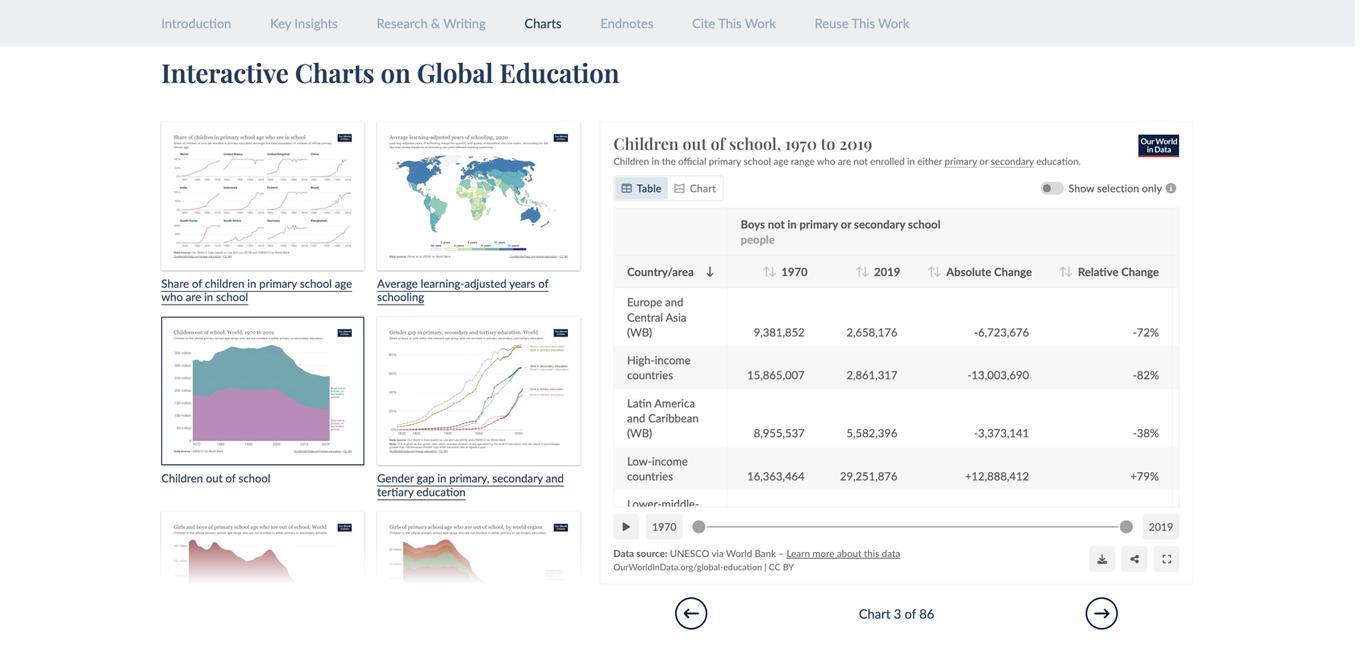 Task type: vqa. For each thing, say whether or not it's contained in the screenshot.
look
no



Task type: locate. For each thing, give the bounding box(es) containing it.
primary for share of children in primary school age who are in school
[[259, 276, 297, 290]]

age
[[774, 155, 789, 167], [335, 276, 352, 290]]

arrow up long image down 1,169,575
[[855, 267, 863, 277]]

- for 72%
[[1133, 326, 1137, 339]]

0 horizontal spatial change
[[994, 265, 1032, 279]]

primary for children in the official primary school age range who are not enrolled in either
[[709, 155, 741, 167]]

0 horizontal spatial are
[[186, 290, 201, 304]]

2019 down 1,169,575
[[874, 265, 901, 279]]

1 arrow up long image from the left
[[763, 267, 771, 277]]

primary down children out of school, 1970 to 2019
[[709, 155, 741, 167]]

1 this from the left
[[718, 15, 742, 31]]

central
[[627, 311, 663, 324]]

arrow up long image
[[1059, 267, 1067, 277]]

2 arrow down long image from the left
[[862, 267, 870, 277]]

who inside share of children in primary school age who are in school
[[161, 290, 183, 304]]

arrow down long image for 2019
[[862, 267, 870, 277]]

arrow down long image down 1,169,575
[[862, 267, 870, 277]]

0 horizontal spatial education
[[416, 485, 466, 499]]

1 vertical spatial primary
[[800, 217, 838, 231]]

- for 49%
[[1133, 268, 1137, 281]]

and inside 'gender gap in primary, secondary and tertiary education'
[[546, 471, 564, 485]]

1 horizontal spatial are
[[838, 155, 851, 167]]

in right gap
[[437, 471, 446, 485]]

1 vertical spatial children
[[614, 155, 649, 167]]

6,723,676
[[978, 326, 1029, 339]]

countries inside low-income countries
[[627, 470, 673, 483]]

or inside boys not in primary or secondary school people
[[841, 217, 852, 231]]

0 vertical spatial education
[[416, 485, 466, 499]]

change right the relative in the right of the page
[[1122, 265, 1159, 279]]

1 vertical spatial who
[[161, 290, 183, 304]]

16,363,464
[[747, 470, 808, 483]]

charts down insights
[[295, 55, 374, 90]]

education right the tertiary
[[416, 485, 466, 499]]

income down lower-
[[627, 513, 663, 526]]

1 (wb) from the top
[[627, 326, 652, 339]]

arrow up long image
[[763, 267, 771, 277], [855, 267, 863, 277], [928, 267, 936, 277]]

primary right 'children'
[[259, 276, 297, 290]]

1 vertical spatial age
[[335, 276, 352, 290]]

countries for high-
[[627, 369, 673, 382]]

only
[[1142, 182, 1162, 195]]

1 horizontal spatial work
[[878, 15, 910, 31]]

18,321,388
[[972, 268, 1029, 281]]

income for low-
[[652, 455, 688, 468]]

5,820,647
[[754, 224, 808, 238]]

in down 1,491,852
[[788, 217, 797, 231]]

1 vertical spatial are
[[186, 290, 201, 304]]

1970 down the 5,820,647
[[782, 265, 808, 279]]

&
[[431, 15, 440, 31]]

1 horizontal spatial arrow up long image
[[855, 267, 863, 277]]

0 horizontal spatial age
[[335, 276, 352, 290]]

interactive
[[161, 55, 289, 90]]

children out of school, 1970 to 2019 link
[[614, 133, 1180, 154]]

absolute change
[[947, 265, 1032, 279]]

1 vertical spatial income
[[652, 455, 688, 468]]

work right reuse
[[878, 15, 910, 31]]

3 arrow up long image from the left
[[928, 267, 936, 277]]

1970 up range
[[785, 133, 817, 154]]

education down "world"
[[724, 562, 762, 573]]

or up 18,958,168
[[841, 217, 852, 231]]

3,373,141
[[978, 427, 1029, 440]]

- for 1,097,347
[[974, 197, 978, 210]]

1 vertical spatial not
[[768, 217, 785, 231]]

countries down low- at the left bottom of page
[[627, 470, 673, 483]]

are right range
[[838, 155, 851, 167]]

income inside lower-middle- income countries
[[627, 513, 663, 526]]

2 vertical spatial 2019
[[1149, 521, 1173, 534]]

research & writing link
[[377, 15, 486, 31]]

2 vertical spatial countries
[[666, 513, 712, 526]]

5,582,396
[[847, 427, 901, 440]]

primary down 1,491,852
[[800, 217, 838, 231]]

arrow down long image for relative change
[[1066, 267, 1073, 277]]

2 horizontal spatial 2019
[[1149, 521, 1173, 534]]

0 vertical spatial not
[[854, 155, 868, 167]]

0 horizontal spatial secondary
[[492, 471, 543, 485]]

1 change from the left
[[994, 265, 1032, 279]]

not down 1,491,852
[[768, 217, 785, 231]]

global
[[417, 55, 493, 90]]

0 vertical spatial countries
[[627, 369, 673, 382]]

-82%
[[1133, 369, 1159, 382]]

to
[[821, 133, 836, 154]]

of right years
[[538, 276, 549, 290]]

arrow down long image left absolute on the top of the page
[[934, 267, 942, 277]]

0 vertical spatial secondary
[[854, 217, 905, 231]]

1 work from the left
[[745, 15, 776, 31]]

europe
[[627, 295, 662, 309]]

0 vertical spatial (wb)
[[627, 326, 652, 339]]

this
[[864, 548, 880, 560]]

countries down middle-
[[666, 513, 712, 526]]

arrow down long image left the relative in the right of the page
[[1066, 267, 1073, 277]]

-3,373,141
[[974, 427, 1032, 440]]

1 vertical spatial countries
[[627, 470, 673, 483]]

more
[[813, 548, 835, 560]]

of inside average learning-adjusted years of schooling
[[538, 276, 549, 290]]

0 horizontal spatial work
[[745, 15, 776, 31]]

gender gap in primary, secondary and tertiary education link
[[377, 317, 580, 499]]

income
[[655, 354, 691, 367], [652, 455, 688, 468], [627, 513, 663, 526]]

2 work from the left
[[878, 15, 910, 31]]

15,865,007
[[747, 369, 808, 382]]

who
[[817, 155, 836, 167], [161, 290, 183, 304]]

gap
[[417, 471, 435, 485]]

1 horizontal spatial age
[[774, 155, 789, 167]]

0 horizontal spatial charts
[[295, 55, 374, 90]]

2 (wb) from the top
[[627, 427, 652, 440]]

low-
[[627, 455, 652, 468]]

children up table image
[[614, 155, 649, 167]]

(wb) inside latin america and caribbean (wb)
[[627, 427, 652, 440]]

0 vertical spatial children
[[614, 133, 679, 154]]

education
[[416, 485, 466, 499], [724, 562, 762, 573]]

arrow up long image down people
[[763, 267, 771, 277]]

1 horizontal spatial charts
[[525, 15, 562, 31]]

0 horizontal spatial this
[[718, 15, 742, 31]]

(wb) up low- at the left bottom of page
[[627, 427, 652, 440]]

0 horizontal spatial primary
[[259, 276, 297, 290]]

1 horizontal spatial and
[[627, 412, 646, 425]]

in inside boys not in primary or secondary school people
[[788, 217, 797, 231]]

1 horizontal spatial change
[[1122, 265, 1159, 279]]

who left 'children'
[[161, 290, 183, 304]]

0 vertical spatial primary
[[709, 155, 741, 167]]

change right absolute on the top of the page
[[994, 265, 1032, 279]]

of
[[711, 133, 725, 154], [192, 276, 202, 290], [538, 276, 549, 290], [905, 606, 916, 622]]

9,381,852
[[754, 326, 808, 339]]

charts
[[525, 15, 562, 31], [295, 55, 374, 90]]

0 vertical spatial 2019
[[839, 133, 873, 154]]

1 horizontal spatial secondary
[[854, 217, 905, 231]]

school,
[[729, 133, 781, 154]]

income down caribbean on the bottom of the page
[[652, 455, 688, 468]]

age for in
[[335, 276, 352, 290]]

0 vertical spatial age
[[774, 155, 789, 167]]

arrow down long image down people
[[769, 267, 777, 277]]

countries down high- at the bottom left
[[627, 369, 673, 382]]

1 horizontal spatial education
[[724, 562, 762, 573]]

are left 'children'
[[186, 290, 201, 304]]

1 children from the top
[[614, 133, 679, 154]]

- for 18,321,388
[[968, 268, 972, 281]]

2 children from the top
[[614, 155, 649, 167]]

boys
[[741, 217, 765, 231]]

0 horizontal spatial or
[[841, 217, 852, 231]]

age left range
[[774, 155, 789, 167]]

1 vertical spatial secondary
[[492, 471, 543, 485]]

selection
[[1097, 182, 1140, 195]]

range
[[791, 155, 815, 167]]

1 vertical spatial (wb)
[[627, 427, 652, 440]]

secondary down '394,505'
[[854, 217, 905, 231]]

countries for low-
[[627, 470, 673, 483]]

2 arrow up long image from the left
[[855, 267, 863, 277]]

age inside share of children in primary school age who are in school
[[335, 276, 352, 290]]

- for 6,723,676
[[974, 326, 978, 339]]

2 vertical spatial income
[[627, 513, 663, 526]]

cc
[[769, 562, 781, 573]]

1 vertical spatial or
[[841, 217, 852, 231]]

key
[[270, 15, 291, 31]]

income inside "high-income countries"
[[655, 354, 691, 367]]

0 vertical spatial income
[[655, 354, 691, 367]]

secondary right the primary,
[[492, 471, 543, 485]]

income up america
[[655, 354, 691, 367]]

income inside low-income countries
[[652, 455, 688, 468]]

(wb) for and
[[627, 427, 652, 440]]

or up -1,097,347
[[977, 155, 991, 167]]

394,505
[[856, 197, 901, 210]]

arrow down long image
[[769, 267, 777, 277], [862, 267, 870, 277], [934, 267, 942, 277], [1066, 267, 1073, 277]]

4 arrow down long image from the left
[[1066, 267, 1073, 277]]

this right reuse
[[852, 15, 875, 31]]

writing
[[443, 15, 486, 31]]

not left the enrolled
[[854, 155, 868, 167]]

72%
[[1137, 326, 1159, 339]]

learn more about this data link
[[787, 548, 901, 560]]

reuse this work link
[[815, 15, 910, 31]]

europe and central asia (wb)
[[627, 295, 687, 339]]

1 horizontal spatial who
[[817, 155, 836, 167]]

not
[[854, 155, 868, 167], [768, 217, 785, 231]]

2 horizontal spatial arrow up long image
[[928, 267, 936, 277]]

and inside latin america and caribbean (wb)
[[627, 412, 646, 425]]

3 arrow down long image from the left
[[934, 267, 942, 277]]

education
[[500, 55, 620, 90]]

average learning-adjusted years of schooling
[[377, 276, 549, 304]]

(wb) inside europe and central asia (wb)
[[627, 326, 652, 339]]

1 arrow down long image from the left
[[769, 267, 777, 277]]

0 vertical spatial are
[[838, 155, 851, 167]]

1 vertical spatial and
[[627, 412, 646, 425]]

asia
[[666, 311, 687, 324]]

expand image
[[1163, 555, 1171, 564]]

in inside 'gender gap in primary, secondary and tertiary education'
[[437, 471, 446, 485]]

work
[[745, 15, 776, 31], [878, 15, 910, 31]]

education.
[[1034, 155, 1081, 167]]

show selection only
[[1069, 182, 1162, 195]]

who down to
[[817, 155, 836, 167]]

1 vertical spatial charts
[[295, 55, 374, 90]]

income for high-
[[655, 354, 691, 367]]

-49%
[[1133, 268, 1159, 281]]

go to next slide image
[[1094, 606, 1110, 622]]

high-
[[627, 354, 655, 367]]

0 vertical spatial and
[[665, 295, 684, 309]]

charts up education
[[525, 15, 562, 31]]

2019 right to
[[839, 133, 873, 154]]

2 horizontal spatial and
[[665, 295, 684, 309]]

1 horizontal spatial or
[[977, 155, 991, 167]]

share of children in primary school age who are in school link
[[161, 122, 364, 304]]

0 horizontal spatial and
[[546, 471, 564, 485]]

1,097,347
[[978, 197, 1029, 210]]

1 horizontal spatial this
[[852, 15, 875, 31]]

secondary inside boys not in primary or secondary school people
[[854, 217, 905, 231]]

world
[[726, 548, 752, 560]]

work right cite on the right top of page
[[745, 15, 776, 31]]

-38%
[[1133, 427, 1159, 440]]

1 vertical spatial 2019
[[874, 265, 901, 279]]

of right the share
[[192, 276, 202, 290]]

children
[[614, 133, 679, 154], [614, 155, 649, 167]]

1 horizontal spatial primary
[[709, 155, 741, 167]]

this
[[718, 15, 742, 31], [852, 15, 875, 31]]

2 horizontal spatial primary
[[800, 217, 838, 231]]

of right the out
[[711, 133, 725, 154]]

1970 down middle-
[[652, 521, 677, 534]]

this right cite on the right top of page
[[718, 15, 742, 31]]

primary inside share of children in primary school age who are in school
[[259, 276, 297, 290]]

bank
[[755, 548, 776, 560]]

latin america and caribbean (wb)
[[627, 397, 699, 440]]

+79%
[[1131, 470, 1159, 483]]

absolute
[[947, 265, 992, 279]]

learn
[[787, 548, 810, 560]]

2 change from the left
[[1122, 265, 1159, 279]]

2 vertical spatial 1970
[[652, 521, 677, 534]]

age left average
[[335, 276, 352, 290]]

2 vertical spatial primary
[[259, 276, 297, 290]]

2 this from the left
[[852, 15, 875, 31]]

children up the
[[614, 133, 679, 154]]

secondary inside 'gender gap in primary, secondary and tertiary education'
[[492, 471, 543, 485]]

tertiary
[[377, 485, 414, 499]]

arrow up long image left absolute on the top of the page
[[928, 267, 936, 277]]

0 horizontal spatial arrow up long image
[[763, 267, 771, 277]]

(wb) down central
[[627, 326, 652, 339]]

insights
[[294, 15, 338, 31]]

0 horizontal spatial who
[[161, 290, 183, 304]]

cite this work link
[[692, 15, 776, 31]]

countries inside "high-income countries"
[[627, 369, 673, 382]]

school inside boys not in primary or secondary school people
[[908, 217, 941, 231]]

children for children out of school, 1970 to 2019
[[614, 133, 679, 154]]

0 horizontal spatial not
[[768, 217, 785, 231]]

2 vertical spatial and
[[546, 471, 564, 485]]

are
[[838, 155, 851, 167], [186, 290, 201, 304]]

2019 up the expand icon
[[1149, 521, 1173, 534]]

change
[[994, 265, 1032, 279], [1122, 265, 1159, 279]]

1 horizontal spatial not
[[854, 155, 868, 167]]

work for reuse this work
[[878, 15, 910, 31]]

18,958,168
[[840, 268, 901, 281]]

secondary
[[854, 217, 905, 231], [492, 471, 543, 485]]

play image
[[623, 522, 630, 532]]

relative change
[[1078, 265, 1159, 279]]

0 vertical spatial who
[[817, 155, 836, 167]]

either
[[918, 155, 942, 167]]



Task type: describe. For each thing, give the bounding box(es) containing it.
interactive charts on global education
[[161, 55, 620, 90]]

adjusted
[[465, 276, 507, 290]]

and inside europe and central asia (wb)
[[665, 295, 684, 309]]

chart
[[690, 182, 716, 195]]

(wb) for central
[[627, 326, 652, 339]]

on
[[381, 55, 411, 90]]

table link
[[615, 177, 668, 200]]

3
[[894, 606, 901, 622]]

2,861,317
[[847, 369, 901, 382]]

share
[[161, 276, 189, 290]]

1 vertical spatial 1970
[[782, 265, 808, 279]]

8,955,537
[[754, 427, 808, 440]]

research & writing
[[377, 15, 486, 31]]

key insights
[[270, 15, 338, 31]]

- for 82%
[[1133, 369, 1137, 382]]

in right the share
[[204, 290, 213, 304]]

arrow down long image for 1970
[[769, 267, 777, 277]]

boys not in primary or secondary school people
[[741, 217, 941, 246]]

arrow up long image for 1970
[[763, 267, 771, 277]]

arrow down long image for absolute change
[[934, 267, 942, 277]]

high-income countries
[[627, 354, 691, 382]]

middle-
[[662, 498, 699, 511]]

download image
[[1098, 555, 1107, 564]]

0 horizontal spatial 2019
[[839, 133, 873, 154]]

enrolled
[[871, 155, 905, 167]]

go to previous slide image
[[684, 606, 699, 622]]

age for official
[[774, 155, 789, 167]]

this for cite
[[718, 15, 742, 31]]

- for 3,373,141
[[974, 427, 978, 440]]

-13,003,690
[[968, 369, 1032, 382]]

arrow up long image for absolute change
[[928, 267, 936, 277]]

arrow down long image
[[706, 267, 714, 277]]

1 vertical spatial education
[[724, 562, 762, 573]]

1 horizontal spatial 2019
[[874, 265, 901, 279]]

years
[[509, 276, 535, 290]]

37,279,556
[[747, 268, 808, 281]]

latin
[[627, 397, 652, 410]]

average learning-adjusted years of schooling link
[[377, 122, 580, 304]]

unesco
[[670, 548, 710, 560]]

research
[[377, 15, 428, 31]]

share nodes image
[[1130, 555, 1139, 564]]

lower-middle- income countries
[[627, 498, 712, 526]]

reuse
[[815, 15, 849, 31]]

in left "either" at the right of the page
[[907, 155, 915, 167]]

- for 38%
[[1133, 427, 1137, 440]]

endnotes link
[[600, 15, 654, 31]]

education inside 'gender gap in primary, secondary and tertiary education'
[[416, 485, 466, 499]]

data
[[882, 548, 901, 560]]

+12,888,412
[[965, 470, 1032, 483]]

|
[[765, 562, 767, 573]]

change for relative change
[[1122, 265, 1159, 279]]

children for children in the official primary school age range who are not enrolled in either
[[614, 155, 649, 167]]

introduction
[[161, 15, 231, 31]]

by
[[783, 562, 794, 573]]

about
[[837, 548, 862, 560]]

ourworldindata.org/global-education link
[[614, 562, 762, 573]]

via
[[712, 548, 724, 560]]

relative
[[1078, 265, 1119, 279]]

arrow up long image for 2019
[[855, 267, 863, 277]]

show
[[1069, 182, 1095, 195]]

-18,321,388
[[968, 268, 1032, 281]]

1,491,852
[[754, 197, 808, 210]]

chart
[[859, 606, 891, 622]]

people
[[741, 233, 775, 246]]

charts link
[[525, 15, 562, 31]]

data
[[614, 548, 634, 560]]

learning-
[[421, 276, 465, 290]]

49%
[[1137, 268, 1159, 281]]

official
[[678, 155, 707, 167]]

work for cite this work
[[745, 15, 776, 31]]

out
[[683, 133, 707, 154]]

the
[[662, 155, 676, 167]]

children out of school, 1970 to 2019
[[614, 133, 873, 154]]

chart link
[[668, 177, 723, 200]]

average
[[377, 276, 418, 290]]

0 vertical spatial 1970
[[785, 133, 817, 154]]

primary inside boys not in primary or secondary school people
[[800, 217, 838, 231]]

38%
[[1137, 427, 1159, 440]]

key insights link
[[270, 15, 338, 31]]

countries inside lower-middle- income countries
[[666, 513, 712, 526]]

table image
[[622, 183, 632, 194]]

circle info image
[[1162, 183, 1180, 194]]

0 vertical spatial or
[[977, 155, 991, 167]]

13,003,690
[[972, 369, 1029, 382]]

cite
[[692, 15, 715, 31]]

29,251,876
[[840, 470, 901, 483]]

this for reuse
[[852, 15, 875, 31]]

82%
[[1137, 369, 1159, 382]]

not inside boys not in primary or secondary school people
[[768, 217, 785, 231]]

2,658,176
[[847, 326, 901, 339]]

0 vertical spatial charts
[[525, 15, 562, 31]]

gender gap in primary, secondary and tertiary education
[[377, 471, 564, 499]]

in right 'children'
[[247, 276, 256, 290]]

share of children in primary school age who are in school
[[161, 276, 352, 304]]

change for absolute change
[[994, 265, 1032, 279]]

- for 13,003,690
[[968, 369, 972, 382]]

source:
[[637, 548, 668, 560]]

are inside share of children in primary school age who are in school
[[186, 290, 201, 304]]

reuse this work
[[815, 15, 910, 31]]

endnotes
[[600, 15, 654, 31]]

-1,097,347
[[974, 197, 1032, 210]]

86
[[919, 606, 934, 622]]

of inside share of children in primary school age who are in school
[[192, 276, 202, 290]]

children in the official primary school age range who are not enrolled in either
[[614, 155, 945, 167]]

1,169,575
[[847, 224, 901, 238]]

low-income countries
[[627, 455, 688, 483]]

children
[[205, 276, 244, 290]]

in left the
[[652, 155, 660, 167]]

- for 74%
[[1133, 197, 1137, 210]]

of right 3
[[905, 606, 916, 622]]

gender
[[377, 471, 414, 485]]

ourworldindata.org/global-education | cc by
[[614, 562, 794, 573]]

schooling
[[377, 290, 424, 304]]



